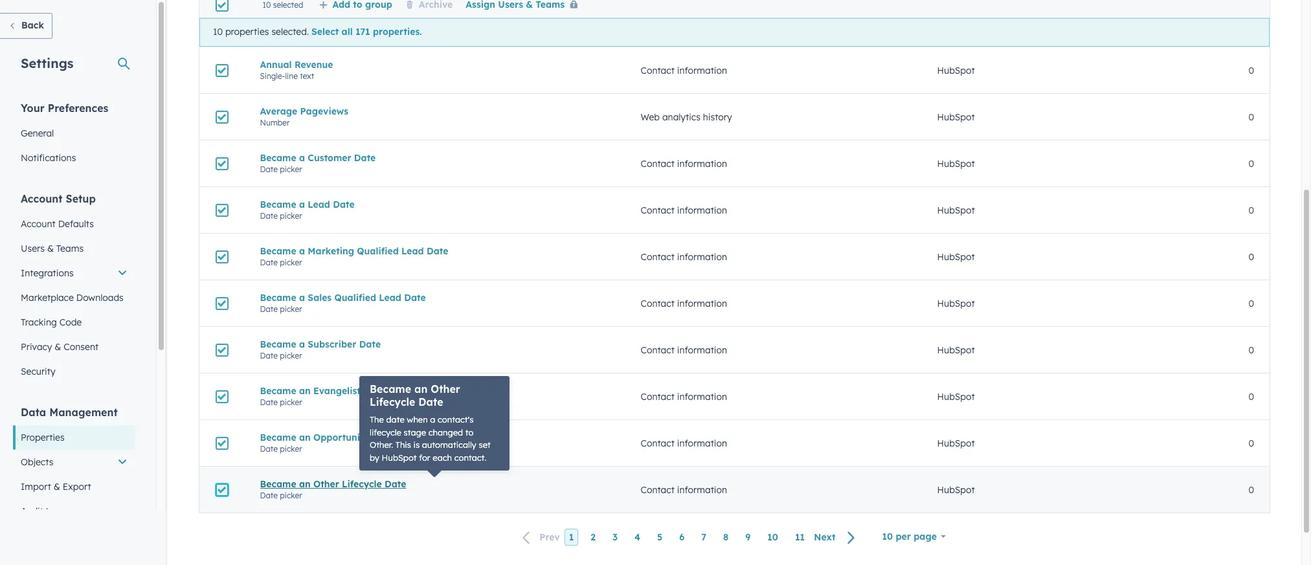 Task type: locate. For each thing, give the bounding box(es) containing it.
hubspot for average pageviews
[[938, 111, 976, 123]]

0 for became an other lifecycle date
[[1249, 484, 1255, 496]]

became down became a lead date date picker
[[260, 245, 296, 257]]

became inside became an opportunity date date picker
[[260, 432, 296, 443]]

contact information for became a subscriber date
[[641, 344, 728, 356]]

1 contact information from the top
[[641, 64, 728, 76]]

9 0 from the top
[[1249, 438, 1255, 449]]

lifecycle for became an other lifecycle date the date when a contact's lifecycle stage changed to other. this is automatically set by hubspot for each contact.
[[370, 396, 416, 409]]

picker up 'became a subscriber date date picker'
[[280, 304, 302, 314]]

9 contact information from the top
[[641, 484, 728, 496]]

an inside became an other lifecycle date date picker
[[299, 478, 311, 490]]

users & teams link
[[13, 236, 135, 261]]

3 contact information from the top
[[641, 204, 728, 216]]

picker
[[280, 164, 302, 174], [280, 211, 302, 221], [280, 258, 302, 267], [280, 304, 302, 314], [280, 351, 302, 361], [280, 397, 302, 407], [280, 444, 302, 454], [280, 491, 302, 500]]

a down "became a customer date date picker"
[[299, 199, 305, 210]]

0 vertical spatial &
[[47, 243, 54, 255]]

contact for became an opportunity date
[[641, 438, 675, 449]]

per
[[896, 531, 911, 543]]

lifecycle down by
[[342, 478, 382, 490]]

an left opportunity
[[299, 432, 311, 443]]

qualified right marketing
[[357, 245, 399, 257]]

became inside 'became a subscriber date date picker'
[[260, 339, 296, 350]]

information for annual revenue
[[678, 64, 728, 76]]

& right privacy
[[55, 341, 61, 353]]

a inside "became a customer date date picker"
[[299, 152, 305, 164]]

7 contact from the top
[[641, 391, 675, 403]]

contact for became a customer date
[[641, 158, 675, 169]]

0 vertical spatial other
[[431, 383, 460, 396]]

0 vertical spatial qualified
[[357, 245, 399, 257]]

0 for average pageviews
[[1249, 111, 1255, 123]]

1 vertical spatial lead
[[402, 245, 424, 257]]

1 vertical spatial &
[[55, 341, 61, 353]]

an down became an opportunity date date picker
[[299, 478, 311, 490]]

contact information
[[641, 64, 728, 76], [641, 158, 728, 169], [641, 204, 728, 216], [641, 251, 728, 263], [641, 298, 728, 309], [641, 344, 728, 356], [641, 391, 728, 403], [641, 438, 728, 449], [641, 484, 728, 496]]

1 vertical spatial qualified
[[335, 292, 376, 304]]

& for teams
[[47, 243, 54, 255]]

1 picker from the top
[[280, 164, 302, 174]]

tab panel
[[189, 0, 1281, 560]]

8 contact information from the top
[[641, 438, 728, 449]]

0 vertical spatial lead
[[308, 199, 330, 210]]

other inside became an other lifecycle date the date when a contact's lifecycle stage changed to other. this is automatically set by hubspot for each contact.
[[431, 383, 460, 396]]

4 0 from the top
[[1249, 204, 1255, 216]]

10 left "per"
[[883, 531, 894, 543]]

lifecycle
[[370, 396, 416, 409], [342, 478, 382, 490]]

users
[[21, 243, 45, 255]]

11 button
[[791, 529, 810, 546]]

an for became an opportunity date
[[299, 432, 311, 443]]

10 inside button
[[768, 532, 779, 544]]

became an other lifecycle date the date when a contact's lifecycle stage changed to other. this is automatically set by hubspot for each contact.
[[370, 383, 491, 463]]

lead inside became a sales qualified lead date date picker
[[379, 292, 402, 304]]

became an evangelist date date picker
[[260, 385, 385, 407]]

10 selected
[[263, 0, 303, 10]]

a left sales
[[299, 292, 305, 304]]

became inside became a lead date date picker
[[260, 199, 296, 210]]

0 for became an evangelist date
[[1249, 391, 1255, 403]]

back
[[21, 19, 44, 31]]

a inside became a lead date date picker
[[299, 199, 305, 210]]

2 0 from the top
[[1249, 111, 1255, 123]]

other inside became an other lifecycle date date picker
[[314, 478, 339, 490]]

0 horizontal spatial other
[[314, 478, 339, 490]]

3 contact from the top
[[641, 204, 675, 216]]

other down became an opportunity date date picker
[[314, 478, 339, 490]]

other
[[431, 383, 460, 396], [314, 478, 339, 490]]

became down "became a customer date date picker"
[[260, 199, 296, 210]]

1 vertical spatial account
[[21, 218, 56, 230]]

picker down became an opportunity date date picker
[[280, 491, 302, 500]]

1 contact from the top
[[641, 64, 675, 76]]

3 0 from the top
[[1249, 158, 1255, 169]]

a inside 'became a subscriber date date picker'
[[299, 339, 305, 350]]

10 right 9 button
[[768, 532, 779, 544]]

properties.
[[373, 26, 422, 38]]

data
[[21, 406, 46, 419]]

9 information from the top
[[678, 484, 728, 496]]

your preferences element
[[13, 101, 135, 170]]

2 contact from the top
[[641, 158, 675, 169]]

line
[[285, 71, 298, 81]]

subscriber
[[308, 339, 357, 350]]

4 picker from the top
[[280, 304, 302, 314]]

picker down became a lead date date picker
[[280, 258, 302, 267]]

4 contact information from the top
[[641, 251, 728, 263]]

became left subscriber
[[260, 339, 296, 350]]

each
[[433, 453, 452, 463]]

date
[[354, 152, 376, 164], [260, 164, 278, 174], [333, 199, 355, 210], [260, 211, 278, 221], [427, 245, 449, 257], [260, 258, 278, 267], [404, 292, 426, 304], [260, 304, 278, 314], [359, 339, 381, 350], [260, 351, 278, 361], [364, 385, 385, 397], [419, 396, 444, 409], [260, 397, 278, 407], [372, 432, 394, 443], [260, 444, 278, 454], [385, 478, 407, 490], [260, 491, 278, 500]]

contact
[[641, 64, 675, 76], [641, 158, 675, 169], [641, 204, 675, 216], [641, 251, 675, 263], [641, 298, 675, 309], [641, 344, 675, 356], [641, 391, 675, 403], [641, 438, 675, 449], [641, 484, 675, 496]]

hubspot for annual revenue
[[938, 64, 976, 76]]

lead inside became a marketing qualified lead date date picker
[[402, 245, 424, 257]]

information for became an opportunity date
[[678, 438, 728, 449]]

6 0 from the top
[[1249, 298, 1255, 309]]

next button
[[810, 530, 864, 547]]

9 contact from the top
[[641, 484, 675, 496]]

qualified
[[357, 245, 399, 257], [335, 292, 376, 304]]

history
[[703, 111, 733, 123]]

became inside became an evangelist date date picker
[[260, 385, 296, 397]]

became left sales
[[260, 292, 296, 304]]

10 left properties
[[213, 26, 223, 38]]

became an other lifecycle date button
[[260, 478, 610, 490]]

customer
[[308, 152, 352, 164]]

picker up became an evangelist date date picker
[[280, 351, 302, 361]]

lead down "became a customer date date picker"
[[308, 199, 330, 210]]

6 contact information from the top
[[641, 344, 728, 356]]

10
[[263, 0, 271, 10], [213, 26, 223, 38], [883, 531, 894, 543], [768, 532, 779, 544]]

other for became an other lifecycle date the date when a contact's lifecycle stage changed to other. this is automatically set by hubspot for each contact.
[[431, 383, 460, 396]]

changed
[[429, 427, 463, 438]]

tracking code link
[[13, 310, 135, 335]]

8 information from the top
[[678, 438, 728, 449]]

privacy & consent
[[21, 341, 99, 353]]

average
[[260, 105, 298, 117]]

a left marketing
[[299, 245, 305, 257]]

tab panel containing 10
[[189, 0, 1281, 560]]

became a lead date button
[[260, 199, 610, 210]]

7 0 from the top
[[1249, 344, 1255, 356]]

5 contact information from the top
[[641, 298, 728, 309]]

a inside became an other lifecycle date the date when a contact's lifecycle stage changed to other. this is automatically set by hubspot for each contact.
[[430, 415, 436, 425]]

1 horizontal spatial other
[[431, 383, 460, 396]]

5 contact from the top
[[641, 298, 675, 309]]

6 contact from the top
[[641, 344, 675, 356]]

contact information for became a marketing qualified lead date
[[641, 251, 728, 263]]

became inside became a sales qualified lead date date picker
[[260, 292, 296, 304]]

2 horizontal spatial lead
[[402, 245, 424, 257]]

became down became an evangelist date date picker
[[260, 432, 296, 443]]

0 for became a lead date
[[1249, 204, 1255, 216]]

other up contact's
[[431, 383, 460, 396]]

became for became a sales qualified lead date
[[260, 292, 296, 304]]

5 button
[[653, 529, 668, 546]]

marketing
[[308, 245, 354, 257]]

an inside became an evangelist date date picker
[[299, 385, 311, 397]]

10 for 10 per page
[[883, 531, 894, 543]]

1 0 from the top
[[1249, 64, 1255, 76]]

3 button
[[608, 529, 623, 546]]

7 contact information from the top
[[641, 391, 728, 403]]

date
[[386, 415, 405, 425]]

became a subscriber date date picker
[[260, 339, 381, 361]]

an up when
[[415, 383, 428, 396]]

0 vertical spatial account
[[21, 192, 63, 205]]

qualified inside became a sales qualified lead date date picker
[[335, 292, 376, 304]]

contact information for became a sales qualified lead date
[[641, 298, 728, 309]]

contact information for became a lead date
[[641, 204, 728, 216]]

8 contact from the top
[[641, 438, 675, 449]]

picker up became a lead date date picker
[[280, 164, 302, 174]]

2
[[591, 532, 596, 544]]

lifecycle inside became an other lifecycle date date picker
[[342, 478, 382, 490]]

2 contact information from the top
[[641, 158, 728, 169]]

information
[[678, 64, 728, 76], [678, 158, 728, 169], [678, 204, 728, 216], [678, 251, 728, 263], [678, 298, 728, 309], [678, 344, 728, 356], [678, 391, 728, 403], [678, 438, 728, 449], [678, 484, 728, 496]]

logs
[[46, 506, 66, 518]]

1 button
[[565, 529, 579, 546]]

3 information from the top
[[678, 204, 728, 216]]

2 vertical spatial &
[[54, 481, 60, 493]]

10 left selected
[[263, 0, 271, 10]]

stage
[[404, 427, 426, 438]]

your
[[21, 102, 45, 115]]

& left export
[[54, 481, 60, 493]]

4 information from the top
[[678, 251, 728, 263]]

1 account from the top
[[21, 192, 63, 205]]

a left subscriber
[[299, 339, 305, 350]]

qualified inside became a marketing qualified lead date date picker
[[357, 245, 399, 257]]

picker up became an other lifecycle date date picker
[[280, 444, 302, 454]]

became inside became an other lifecycle date date picker
[[260, 478, 296, 490]]

your preferences
[[21, 102, 108, 115]]

2 account from the top
[[21, 218, 56, 230]]

lead down became a lead date button on the top left of page
[[402, 245, 424, 257]]

became down number
[[260, 152, 296, 164]]

7 picker from the top
[[280, 444, 302, 454]]

0 vertical spatial lifecycle
[[370, 396, 416, 409]]

picker inside became a sales qualified lead date date picker
[[280, 304, 302, 314]]

account for account defaults
[[21, 218, 56, 230]]

lead down became a marketing qualified lead date date picker
[[379, 292, 402, 304]]

hubspot for became a marketing qualified lead date
[[938, 251, 976, 263]]

set
[[479, 440, 491, 450]]

hubspot for became a customer date
[[938, 158, 976, 169]]

5 information from the top
[[678, 298, 728, 309]]

became for became a lead date
[[260, 199, 296, 210]]

selected
[[273, 0, 303, 10]]

2 picker from the top
[[280, 211, 302, 221]]

4 contact from the top
[[641, 251, 675, 263]]

became for became an evangelist date
[[260, 385, 296, 397]]

8 0 from the top
[[1249, 391, 1255, 403]]

qualified for marketing
[[357, 245, 399, 257]]

privacy & consent link
[[13, 335, 135, 360]]

& for consent
[[55, 341, 61, 353]]

select
[[312, 26, 339, 38]]

5 0 from the top
[[1249, 251, 1255, 263]]

a for lead
[[299, 199, 305, 210]]

an left evangelist
[[299, 385, 311, 397]]

an for became an evangelist date
[[299, 385, 311, 397]]

a left "customer"
[[299, 152, 305, 164]]

became left evangelist
[[260, 385, 296, 397]]

8 picker from the top
[[280, 491, 302, 500]]

2 button
[[587, 529, 601, 546]]

6 picker from the top
[[280, 397, 302, 407]]

information for became a subscriber date
[[678, 344, 728, 356]]

6 information from the top
[[678, 344, 728, 356]]

contact information for became a customer date
[[641, 158, 728, 169]]

0 for annual revenue
[[1249, 64, 1255, 76]]

7 information from the top
[[678, 391, 728, 403]]

contact.
[[455, 453, 487, 463]]

account up account defaults
[[21, 192, 63, 205]]

account up users
[[21, 218, 56, 230]]

account defaults link
[[13, 212, 135, 236]]

to
[[466, 427, 474, 438]]

became inside "became a customer date date picker"
[[260, 152, 296, 164]]

contact for became an other lifecycle date
[[641, 484, 675, 496]]

an inside became an other lifecycle date the date when a contact's lifecycle stage changed to other. this is automatically set by hubspot for each contact.
[[415, 383, 428, 396]]

1 vertical spatial other
[[314, 478, 339, 490]]

lead
[[308, 199, 330, 210], [402, 245, 424, 257], [379, 292, 402, 304]]

hubspot for became an opportunity date
[[938, 438, 976, 449]]

qualified for sales
[[335, 292, 376, 304]]

10 0 from the top
[[1249, 484, 1255, 496]]

lifecycle for became an other lifecycle date date picker
[[342, 478, 382, 490]]

became a subscriber date button
[[260, 339, 610, 350]]

0 for became a customer date
[[1249, 158, 1255, 169]]

single-
[[260, 71, 285, 81]]

& right users
[[47, 243, 54, 255]]

a for marketing
[[299, 245, 305, 257]]

users & teams
[[21, 243, 84, 255]]

consent
[[64, 341, 99, 353]]

became for became a subscriber date
[[260, 339, 296, 350]]

became down became an opportunity date date picker
[[260, 478, 296, 490]]

lifecycle up date
[[370, 396, 416, 409]]

2 vertical spatial lead
[[379, 292, 402, 304]]

became a sales qualified lead date button
[[260, 292, 610, 304]]

became for became a marketing qualified lead date
[[260, 245, 296, 257]]

became inside became a marketing qualified lead date date picker
[[260, 245, 296, 257]]

lifecycle inside became an other lifecycle date the date when a contact's lifecycle stage changed to other. this is automatically set by hubspot for each contact.
[[370, 396, 416, 409]]

hubspot for became an other lifecycle date
[[938, 484, 976, 496]]

opportunity
[[314, 432, 369, 443]]

notifications
[[21, 152, 76, 164]]

10 inside popup button
[[883, 531, 894, 543]]

became a marketing qualified lead date date picker
[[260, 245, 449, 267]]

2 information from the top
[[678, 158, 728, 169]]

3 picker from the top
[[280, 258, 302, 267]]

became
[[260, 152, 296, 164], [260, 199, 296, 210], [260, 245, 296, 257], [260, 292, 296, 304], [260, 339, 296, 350], [370, 383, 411, 396], [260, 385, 296, 397], [260, 432, 296, 443], [260, 478, 296, 490]]

is
[[414, 440, 420, 450]]

5 picker from the top
[[280, 351, 302, 361]]

this
[[396, 440, 411, 450]]

picker up became an opportunity date date picker
[[280, 397, 302, 407]]

sales
[[308, 292, 332, 304]]

a inside became a sales qualified lead date date picker
[[299, 292, 305, 304]]

picker down "became a customer date date picker"
[[280, 211, 302, 221]]

1 information from the top
[[678, 64, 728, 76]]

became a lead date date picker
[[260, 199, 355, 221]]

a inside became a marketing qualified lead date date picker
[[299, 245, 305, 257]]

account setup element
[[13, 192, 135, 384]]

0 horizontal spatial lead
[[308, 199, 330, 210]]

qualified right sales
[[335, 292, 376, 304]]

became up date
[[370, 383, 411, 396]]

an inside became an opportunity date date picker
[[299, 432, 311, 443]]

1 vertical spatial lifecycle
[[342, 478, 382, 490]]

0 for became a sales qualified lead date
[[1249, 298, 1255, 309]]

next
[[815, 532, 836, 544]]

a right when
[[430, 415, 436, 425]]

& inside data management element
[[54, 481, 60, 493]]

6 button
[[675, 529, 690, 546]]

1 horizontal spatial lead
[[379, 292, 402, 304]]



Task type: vqa. For each thing, say whether or not it's contained in the screenshot.


Task type: describe. For each thing, give the bounding box(es) containing it.
text
[[300, 71, 314, 81]]

hubspot for became a sales qualified lead date
[[938, 298, 976, 309]]

contact for became an evangelist date
[[641, 391, 675, 403]]

became for became an opportunity date
[[260, 432, 296, 443]]

hubspot for became an evangelist date
[[938, 391, 976, 403]]

select all 171 properties. button
[[312, 26, 422, 39]]

became for became a customer date
[[260, 152, 296, 164]]

revenue
[[295, 59, 333, 70]]

export
[[63, 481, 91, 493]]

contact information for became an other lifecycle date
[[641, 484, 728, 496]]

a for sales
[[299, 292, 305, 304]]

general
[[21, 128, 54, 139]]

information for became a marketing qualified lead date
[[678, 251, 728, 263]]

teams
[[56, 243, 84, 255]]

contact information for became an evangelist date
[[641, 391, 728, 403]]

contact for became a lead date
[[641, 204, 675, 216]]

tracking code
[[21, 317, 82, 328]]

1
[[569, 532, 574, 544]]

account defaults
[[21, 218, 94, 230]]

lead for became a sales qualified lead date
[[379, 292, 402, 304]]

management
[[49, 406, 118, 419]]

automatically
[[422, 440, 477, 450]]

171
[[356, 26, 370, 38]]

contact information for annual revenue
[[641, 64, 728, 76]]

7
[[702, 532, 707, 544]]

integrations
[[21, 268, 74, 279]]

11
[[796, 532, 805, 544]]

marketplace
[[21, 292, 74, 304]]

9 button
[[741, 529, 756, 546]]

objects
[[21, 457, 53, 468]]

analytics
[[663, 111, 701, 123]]

all
[[342, 26, 353, 38]]

information for became a customer date
[[678, 158, 728, 169]]

contact information for became an opportunity date
[[641, 438, 728, 449]]

became an other lifecycle date tooltip
[[360, 376, 510, 471]]

for
[[419, 453, 431, 463]]

picker inside became an evangelist date date picker
[[280, 397, 302, 407]]

selected.
[[272, 26, 309, 38]]

annual revenue single-line text
[[260, 59, 333, 81]]

page
[[914, 531, 937, 543]]

became an evangelist date button
[[260, 385, 610, 397]]

pagination navigation
[[515, 529, 864, 547]]

security link
[[13, 360, 135, 384]]

picker inside became an opportunity date date picker
[[280, 444, 302, 454]]

6
[[680, 532, 685, 544]]

picker inside "became a customer date date picker"
[[280, 164, 302, 174]]

4
[[635, 532, 641, 544]]

picker inside became an other lifecycle date date picker
[[280, 491, 302, 500]]

web analytics history
[[641, 111, 733, 123]]

audit logs link
[[13, 500, 135, 524]]

other.
[[370, 440, 393, 450]]

information for became an other lifecycle date
[[678, 484, 728, 496]]

became for became an other lifecycle date
[[260, 478, 296, 490]]

import
[[21, 481, 51, 493]]

marketplace downloads link
[[13, 286, 135, 310]]

information for became a lead date
[[678, 204, 728, 216]]

became an opportunity date button
[[260, 432, 610, 443]]

a for subscriber
[[299, 339, 305, 350]]

became a customer date date picker
[[260, 152, 376, 174]]

information for became an evangelist date
[[678, 391, 728, 403]]

average pageviews button
[[260, 105, 610, 117]]

annual
[[260, 59, 292, 70]]

4 button
[[630, 529, 645, 546]]

lead for became a marketing qualified lead date
[[402, 245, 424, 257]]

hubspot for became a subscriber date
[[938, 344, 976, 356]]

an for became an other lifecycle date
[[299, 478, 311, 490]]

0 for became a subscriber date
[[1249, 344, 1255, 356]]

number
[[260, 118, 290, 127]]

import & export
[[21, 481, 91, 493]]

10 for 10 properties selected. select all 171 properties.
[[213, 26, 223, 38]]

pageviews
[[300, 105, 349, 117]]

8
[[724, 532, 729, 544]]

contact for became a sales qualified lead date
[[641, 298, 675, 309]]

became inside became an other lifecycle date the date when a contact's lifecycle stage changed to other. this is automatically set by hubspot for each contact.
[[370, 383, 411, 396]]

picker inside became a marketing qualified lead date date picker
[[280, 258, 302, 267]]

prev button
[[515, 530, 565, 547]]

date inside became an other lifecycle date the date when a contact's lifecycle stage changed to other. this is automatically set by hubspot for each contact.
[[419, 396, 444, 409]]

notifications link
[[13, 146, 135, 170]]

0 for became a marketing qualified lead date
[[1249, 251, 1255, 263]]

8 button
[[719, 529, 734, 546]]

security
[[21, 366, 55, 378]]

became a sales qualified lead date date picker
[[260, 292, 426, 314]]

information for became a sales qualified lead date
[[678, 298, 728, 309]]

10 for 10
[[768, 532, 779, 544]]

account setup
[[21, 192, 96, 205]]

downloads
[[76, 292, 124, 304]]

10 for 10 selected
[[263, 0, 271, 10]]

contact for became a subscriber date
[[641, 344, 675, 356]]

when
[[407, 415, 428, 425]]

privacy
[[21, 341, 52, 353]]

& for export
[[54, 481, 60, 493]]

0 for became an opportunity date
[[1249, 438, 1255, 449]]

contact for became a marketing qualified lead date
[[641, 251, 675, 263]]

lead inside became a lead date date picker
[[308, 199, 330, 210]]

prev
[[540, 532, 560, 544]]

audit
[[21, 506, 43, 518]]

picker inside 'became a subscriber date date picker'
[[280, 351, 302, 361]]

data management element
[[13, 406, 135, 524]]

defaults
[[58, 218, 94, 230]]

10 button
[[763, 529, 783, 546]]

contact's
[[438, 415, 474, 425]]

9
[[746, 532, 751, 544]]

setup
[[66, 192, 96, 205]]

the
[[370, 415, 384, 425]]

annual revenue button
[[260, 59, 610, 70]]

lifecycle
[[370, 427, 402, 438]]

3
[[613, 532, 618, 544]]

picker inside became a lead date date picker
[[280, 211, 302, 221]]

hubspot for became a lead date
[[938, 204, 976, 216]]

properties
[[21, 432, 65, 444]]

preferences
[[48, 102, 108, 115]]

code
[[59, 317, 82, 328]]

other for became an other lifecycle date date picker
[[314, 478, 339, 490]]

contact for annual revenue
[[641, 64, 675, 76]]

tracking
[[21, 317, 57, 328]]

7 button
[[697, 529, 711, 546]]

general link
[[13, 121, 135, 146]]

became an opportunity date date picker
[[260, 432, 394, 454]]

10 per page
[[883, 531, 937, 543]]

import & export link
[[13, 475, 135, 500]]

settings
[[21, 55, 74, 71]]

account for account setup
[[21, 192, 63, 205]]

hubspot inside became an other lifecycle date the date when a contact's lifecycle stage changed to other. this is automatically set by hubspot for each contact.
[[382, 453, 417, 463]]

a for customer
[[299, 152, 305, 164]]

properties
[[225, 26, 269, 38]]

5
[[658, 532, 663, 544]]

average pageviews number
[[260, 105, 349, 127]]



